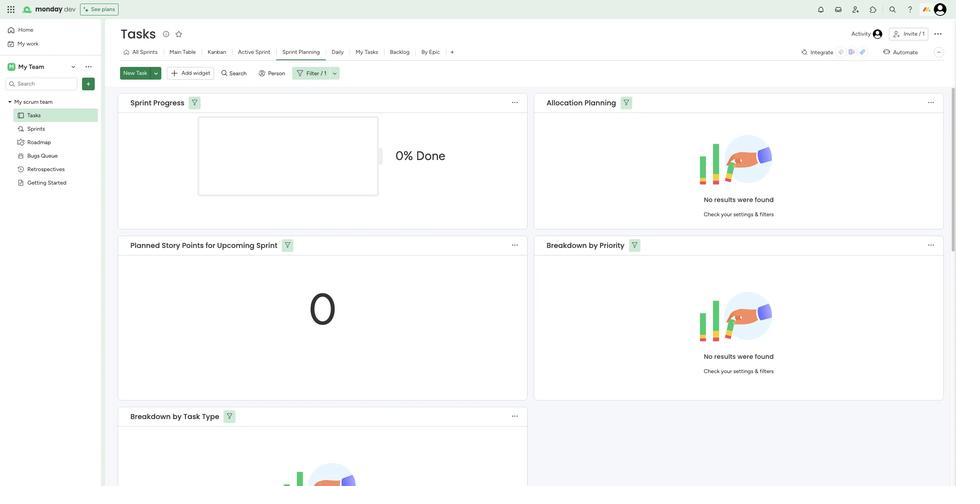 Task type: vqa. For each thing, say whether or not it's contained in the screenshot.
My related to My Team
yes



Task type: locate. For each thing, give the bounding box(es) containing it.
planning
[[299, 49, 320, 56], [585, 98, 617, 108]]

1 results from the top
[[715, 195, 736, 205]]

home
[[18, 27, 33, 33]]

1 settings from the top
[[734, 211, 754, 218]]

sprints
[[140, 49, 158, 56], [27, 126, 45, 132]]

v2 funnel image
[[624, 100, 630, 106], [285, 243, 291, 249], [227, 414, 232, 420]]

0 horizontal spatial by
[[173, 412, 182, 422]]

1 vertical spatial v2 funnel image
[[285, 243, 291, 249]]

progress
[[153, 98, 185, 108]]

tasks up all
[[121, 25, 156, 43]]

my right caret down icon
[[14, 99, 22, 105]]

help image
[[907, 6, 915, 13]]

2 dapulse drag handle 3 image from the top
[[123, 243, 126, 249]]

0 vertical spatial results
[[715, 195, 736, 205]]

bugs queue
[[27, 153, 58, 159]]

kanban
[[208, 49, 226, 56]]

0 vertical spatial tasks
[[121, 25, 156, 43]]

no for allocation planning
[[704, 195, 713, 205]]

kanban button
[[202, 46, 232, 59]]

0 vertical spatial 1
[[923, 31, 925, 37]]

sprints inside list box
[[27, 126, 45, 132]]

workspace options image
[[84, 63, 92, 71]]

1 dapulse drag handle 3 image from the top
[[123, 100, 126, 106]]

roadmap
[[27, 139, 51, 146]]

1 found from the top
[[755, 195, 774, 205]]

2 found from the top
[[755, 353, 774, 362]]

my inside workspace selection element
[[18, 63, 27, 70]]

1 your from the top
[[722, 211, 733, 218]]

0 horizontal spatial v2 funnel image
[[192, 100, 197, 106]]

1 horizontal spatial /
[[920, 31, 922, 37]]

1 horizontal spatial 1
[[923, 31, 925, 37]]

2 check from the top
[[704, 368, 720, 375]]

v2 funnel image right progress
[[192, 100, 197, 106]]

main table button
[[164, 46, 202, 59]]

1 no from the top
[[704, 195, 713, 205]]

no results were found
[[704, 195, 774, 205], [704, 353, 774, 362]]

1 vertical spatial tasks
[[365, 49, 378, 56]]

options image
[[934, 29, 943, 38]]

0%
[[396, 149, 413, 164]]

check your settings & filters for allocation planning
[[704, 211, 774, 218]]

1 horizontal spatial task
[[184, 412, 200, 422]]

1 inside button
[[923, 31, 925, 37]]

dapulse drag handle 3 image for sprint progress
[[123, 100, 126, 106]]

my right workspace image
[[18, 63, 27, 70]]

1 vertical spatial no results were found
[[704, 353, 774, 362]]

results
[[715, 195, 736, 205], [715, 353, 736, 362]]

dapulse drag handle 3 image down new
[[123, 100, 126, 106]]

/ right invite
[[920, 31, 922, 37]]

/
[[920, 31, 922, 37], [321, 70, 323, 77]]

settings
[[734, 211, 754, 218], [734, 368, 754, 375]]

by epic
[[422, 49, 440, 56]]

your
[[722, 211, 733, 218], [722, 368, 733, 375]]

invite
[[904, 31, 918, 37]]

see
[[91, 6, 101, 13]]

search everything image
[[889, 6, 897, 13]]

daily button
[[326, 46, 350, 59]]

1 vertical spatial planning
[[585, 98, 617, 108]]

my tasks
[[356, 49, 378, 56]]

found for breakdown by priority
[[755, 353, 774, 362]]

1 vertical spatial check your settings & filters
[[704, 368, 774, 375]]

1 vertical spatial were
[[738, 353, 754, 362]]

1 vertical spatial &
[[755, 368, 759, 375]]

1 vertical spatial found
[[755, 353, 774, 362]]

2 your from the top
[[722, 368, 733, 375]]

task right new
[[136, 70, 147, 77]]

sprint
[[256, 49, 271, 56], [282, 49, 298, 56], [131, 98, 152, 108], [257, 241, 278, 251]]

0 vertical spatial by
[[589, 241, 598, 251]]

check
[[704, 211, 720, 218], [704, 368, 720, 375]]

1 filters from the top
[[760, 211, 774, 218]]

option
[[0, 95, 101, 96]]

2 filters from the top
[[760, 368, 774, 375]]

breakdown for breakdown by priority
[[547, 241, 587, 251]]

settings for allocation planning
[[734, 211, 754, 218]]

1 vertical spatial settings
[[734, 368, 754, 375]]

by left priority
[[589, 241, 598, 251]]

0 horizontal spatial tasks
[[27, 112, 41, 119]]

dapulse drag handle 3 image
[[123, 100, 126, 106], [123, 243, 126, 249]]

v2 funnel image right priority
[[632, 243, 638, 249]]

/ inside button
[[920, 31, 922, 37]]

0 vertical spatial v2 funnel image
[[192, 100, 197, 106]]

settings for breakdown by priority
[[734, 368, 754, 375]]

0 horizontal spatial breakdown
[[131, 412, 171, 422]]

more dots image for planned story points for upcoming sprint
[[513, 243, 518, 249]]

person button
[[256, 67, 290, 80]]

1 vertical spatial by
[[173, 412, 182, 422]]

dapulse integrations image
[[802, 49, 808, 55]]

no
[[704, 195, 713, 205], [704, 353, 713, 362]]

sprints inside button
[[140, 49, 158, 56]]

sprints right all
[[140, 49, 158, 56]]

1 left arrow down icon
[[324, 70, 327, 77]]

tasks right public board image
[[27, 112, 41, 119]]

add view image
[[451, 49, 454, 55]]

1 vertical spatial /
[[321, 70, 323, 77]]

1 vertical spatial sprints
[[27, 126, 45, 132]]

1 horizontal spatial v2 funnel image
[[632, 243, 638, 249]]

1 no results were found from the top
[[704, 195, 774, 205]]

0 vertical spatial check your settings & filters
[[704, 211, 774, 218]]

see plans button
[[80, 4, 119, 15]]

my left work
[[17, 40, 25, 47]]

1 vertical spatial task
[[184, 412, 200, 422]]

more dots image for allocation planning
[[929, 100, 935, 106]]

1 vertical spatial v2 funnel image
[[632, 243, 638, 249]]

0 horizontal spatial 1
[[324, 70, 327, 77]]

1 vertical spatial check
[[704, 368, 720, 375]]

2 vertical spatial tasks
[[27, 112, 41, 119]]

widget
[[193, 70, 211, 77]]

1 vertical spatial dapulse drag handle 3 image
[[123, 243, 126, 249]]

1 check from the top
[[704, 211, 720, 218]]

points
[[182, 241, 204, 251]]

task
[[136, 70, 147, 77], [184, 412, 200, 422]]

2 & from the top
[[755, 368, 759, 375]]

v2 funnel image for breakdown by priority
[[632, 243, 638, 249]]

breakdown for breakdown by task type
[[131, 412, 171, 422]]

planning up filter
[[299, 49, 320, 56]]

tasks
[[121, 25, 156, 43], [365, 49, 378, 56], [27, 112, 41, 119]]

check your settings & filters for breakdown by priority
[[704, 368, 774, 375]]

more dots image
[[513, 100, 518, 106], [929, 100, 935, 106], [513, 243, 518, 249], [929, 243, 935, 249]]

2 no results were found from the top
[[704, 353, 774, 362]]

2 check your settings & filters from the top
[[704, 368, 774, 375]]

sprints up roadmap
[[27, 126, 45, 132]]

0 vertical spatial v2 funnel image
[[624, 100, 630, 106]]

by for task
[[173, 412, 182, 422]]

invite / 1 button
[[890, 28, 929, 40]]

planning inside button
[[299, 49, 320, 56]]

my right "daily"
[[356, 49, 364, 56]]

maria williams image
[[935, 3, 947, 16]]

bugs
[[27, 153, 40, 159]]

filter / 1
[[307, 70, 327, 77]]

getting started
[[27, 179, 66, 186]]

v2 funnel image
[[192, 100, 197, 106], [632, 243, 638, 249]]

planning inside '0' main content
[[585, 98, 617, 108]]

invite / 1
[[904, 31, 925, 37]]

0 vertical spatial were
[[738, 195, 754, 205]]

/ for filter
[[321, 70, 323, 77]]

1 vertical spatial breakdown
[[131, 412, 171, 422]]

breakdown by task type
[[131, 412, 220, 422]]

2 were from the top
[[738, 353, 754, 362]]

v2 funnel image for 0
[[285, 243, 291, 249]]

list box containing my scrum team
[[0, 94, 101, 297]]

2 vertical spatial v2 funnel image
[[227, 414, 232, 420]]

1 vertical spatial filters
[[760, 368, 774, 375]]

0 vertical spatial dapulse drag handle 3 image
[[123, 100, 126, 106]]

retrospectives
[[27, 166, 65, 173]]

work
[[26, 40, 39, 47]]

0 horizontal spatial planning
[[299, 49, 320, 56]]

1 were from the top
[[738, 195, 754, 205]]

1 check your settings & filters from the top
[[704, 211, 774, 218]]

0 vertical spatial no
[[704, 195, 713, 205]]

priority
[[600, 241, 625, 251]]

add widget button
[[167, 67, 214, 80]]

task left type
[[184, 412, 200, 422]]

sprint right upcoming
[[257, 241, 278, 251]]

0 vertical spatial planning
[[299, 49, 320, 56]]

1 horizontal spatial v2 funnel image
[[285, 243, 291, 249]]

breakdown
[[547, 241, 587, 251], [131, 412, 171, 422]]

2 settings from the top
[[734, 368, 754, 375]]

workspace selection element
[[8, 62, 45, 72]]

Search in workspace field
[[17, 79, 66, 88]]

0 horizontal spatial v2 funnel image
[[227, 414, 232, 420]]

0 vertical spatial check
[[704, 211, 720, 218]]

0 horizontal spatial task
[[136, 70, 147, 77]]

1 vertical spatial no
[[704, 353, 713, 362]]

0 vertical spatial filters
[[760, 211, 774, 218]]

tasks inside button
[[365, 49, 378, 56]]

my inside list box
[[14, 99, 22, 105]]

found
[[755, 195, 774, 205], [755, 353, 774, 362]]

m
[[9, 63, 14, 70]]

public board image
[[17, 179, 25, 187]]

1
[[923, 31, 925, 37], [324, 70, 327, 77]]

planning for sprint planning
[[299, 49, 320, 56]]

0 horizontal spatial sprints
[[27, 126, 45, 132]]

filters
[[760, 211, 774, 218], [760, 368, 774, 375]]

invite members image
[[852, 6, 860, 13]]

see plans
[[91, 6, 115, 13]]

0 vertical spatial task
[[136, 70, 147, 77]]

1 horizontal spatial by
[[589, 241, 598, 251]]

filters for allocation planning
[[760, 211, 774, 218]]

1 horizontal spatial planning
[[585, 98, 617, 108]]

by for priority
[[589, 241, 598, 251]]

1 & from the top
[[755, 211, 759, 218]]

dapulse drag handle 3 image left planned at left
[[123, 243, 126, 249]]

0 vertical spatial your
[[722, 211, 733, 218]]

new task
[[123, 70, 147, 77]]

0 vertical spatial no results were found
[[704, 195, 774, 205]]

0 vertical spatial /
[[920, 31, 922, 37]]

1 vertical spatial 1
[[324, 70, 327, 77]]

all sprints button
[[120, 46, 164, 59]]

no for breakdown by priority
[[704, 353, 713, 362]]

1 vertical spatial results
[[715, 353, 736, 362]]

options image
[[84, 80, 92, 88]]

1 vertical spatial your
[[722, 368, 733, 375]]

2 horizontal spatial v2 funnel image
[[624, 100, 630, 106]]

2 horizontal spatial tasks
[[365, 49, 378, 56]]

& for allocation planning
[[755, 211, 759, 218]]

list box
[[0, 94, 101, 297]]

my
[[17, 40, 25, 47], [356, 49, 364, 56], [18, 63, 27, 70], [14, 99, 22, 105]]

planning right allocation
[[585, 98, 617, 108]]

/ right filter
[[321, 70, 323, 77]]

2 results from the top
[[715, 353, 736, 362]]

0 vertical spatial sprints
[[140, 49, 158, 56]]

1 right invite
[[923, 31, 925, 37]]

0 vertical spatial settings
[[734, 211, 754, 218]]

0 vertical spatial &
[[755, 211, 759, 218]]

0 horizontal spatial /
[[321, 70, 323, 77]]

activity
[[852, 31, 871, 37]]

0
[[309, 284, 337, 336]]

0 vertical spatial found
[[755, 195, 774, 205]]

tasks left backlog
[[365, 49, 378, 56]]

1 horizontal spatial sprints
[[140, 49, 158, 56]]

check your settings & filters
[[704, 211, 774, 218], [704, 368, 774, 375]]

integrate
[[811, 49, 834, 56]]

by left type
[[173, 412, 182, 422]]

by
[[589, 241, 598, 251], [173, 412, 182, 422]]

allocation
[[547, 98, 583, 108]]

my work
[[17, 40, 39, 47]]

autopilot image
[[884, 47, 891, 57]]

were for breakdown by priority
[[738, 353, 754, 362]]

& for breakdown by priority
[[755, 368, 759, 375]]

&
[[755, 211, 759, 218], [755, 368, 759, 375]]

1 horizontal spatial breakdown
[[547, 241, 587, 251]]

inbox image
[[835, 6, 843, 13]]

check for allocation planning
[[704, 211, 720, 218]]

2 no from the top
[[704, 353, 713, 362]]

0 vertical spatial breakdown
[[547, 241, 587, 251]]



Task type: describe. For each thing, give the bounding box(es) containing it.
my work button
[[5, 37, 85, 50]]

plans
[[102, 6, 115, 13]]

v2 funnel image for no results were found
[[624, 100, 630, 106]]

upcoming
[[217, 241, 255, 251]]

main
[[170, 49, 182, 56]]

dapulse drag handle 3 image for planned story points for upcoming sprint
[[123, 243, 126, 249]]

backlog
[[390, 49, 410, 56]]

sprint planning
[[282, 49, 320, 56]]

monday dev
[[35, 5, 76, 14]]

new
[[123, 70, 135, 77]]

sprint progress
[[131, 98, 185, 108]]

filter
[[307, 70, 319, 77]]

your for allocation planning
[[722, 211, 733, 218]]

story
[[162, 241, 180, 251]]

filters for breakdown by priority
[[760, 368, 774, 375]]

show board description image
[[162, 30, 171, 38]]

automate
[[894, 49, 919, 56]]

sprint left progress
[[131, 98, 152, 108]]

your for breakdown by priority
[[722, 368, 733, 375]]

0% done
[[396, 149, 446, 164]]

more dots image for breakdown by priority
[[929, 243, 935, 249]]

results for breakdown by priority
[[715, 353, 736, 362]]

dev
[[64, 5, 76, 14]]

active sprint button
[[232, 46, 277, 59]]

scrum
[[23, 99, 39, 105]]

workspace image
[[8, 62, 15, 71]]

sprint up the person
[[282, 49, 298, 56]]

collapse board header image
[[937, 49, 943, 56]]

public board image
[[17, 112, 25, 119]]

/ for invite
[[920, 31, 922, 37]]

queue
[[41, 153, 58, 159]]

add
[[182, 70, 192, 77]]

active
[[238, 49, 254, 56]]

done
[[416, 149, 446, 164]]

Tasks field
[[119, 25, 158, 43]]

sprint right active
[[256, 49, 271, 56]]

home button
[[5, 24, 85, 36]]

monday
[[35, 5, 62, 14]]

my for my scrum team
[[14, 99, 22, 105]]

more dots image for sprint progress
[[513, 100, 518, 106]]

my for my team
[[18, 63, 27, 70]]

Search field
[[228, 68, 251, 79]]

found for allocation planning
[[755, 195, 774, 205]]

daily
[[332, 49, 344, 56]]

v2 search image
[[222, 69, 228, 78]]

0 main content
[[105, 87, 957, 487]]

activity button
[[849, 28, 887, 40]]

new task button
[[120, 67, 150, 80]]

no results were found for allocation planning
[[704, 195, 774, 205]]

my team
[[18, 63, 44, 70]]

more dots image
[[513, 414, 518, 420]]

for
[[206, 241, 215, 251]]

planned story points for upcoming sprint
[[131, 241, 278, 251]]

backlog button
[[384, 46, 416, 59]]

sprint planning button
[[277, 46, 326, 59]]

main table
[[170, 49, 196, 56]]

active sprint
[[238, 49, 271, 56]]

1 for filter / 1
[[324, 70, 327, 77]]

all
[[132, 49, 139, 56]]

type
[[202, 412, 220, 422]]

by
[[422, 49, 428, 56]]

my for my work
[[17, 40, 25, 47]]

allocation planning
[[547, 98, 617, 108]]

1 horizontal spatial tasks
[[121, 25, 156, 43]]

1 for invite / 1
[[923, 31, 925, 37]]

team
[[40, 99, 53, 105]]

v2 funnel image for sprint progress
[[192, 100, 197, 106]]

planned
[[131, 241, 160, 251]]

task inside button
[[136, 70, 147, 77]]

my scrum team
[[14, 99, 53, 105]]

results for allocation planning
[[715, 195, 736, 205]]

apps image
[[870, 6, 878, 13]]

caret down image
[[8, 99, 12, 105]]

task inside '0' main content
[[184, 412, 200, 422]]

notifications image
[[818, 6, 825, 13]]

tasks inside list box
[[27, 112, 41, 119]]

angle down image
[[154, 71, 158, 76]]

check for breakdown by priority
[[704, 368, 720, 375]]

by epic button
[[416, 46, 446, 59]]

table
[[183, 49, 196, 56]]

add widget
[[182, 70, 211, 77]]

epic
[[429, 49, 440, 56]]

add to favorites image
[[175, 30, 183, 38]]

my for my tasks
[[356, 49, 364, 56]]

breakdown by priority
[[547, 241, 625, 251]]

person
[[268, 70, 285, 77]]

planning for allocation planning
[[585, 98, 617, 108]]

getting
[[27, 179, 46, 186]]

started
[[48, 179, 66, 186]]

no results were found for breakdown by priority
[[704, 353, 774, 362]]

were for allocation planning
[[738, 195, 754, 205]]

my tasks button
[[350, 46, 384, 59]]

all sprints
[[132, 49, 158, 56]]

team
[[29, 63, 44, 70]]

select product image
[[7, 6, 15, 13]]

arrow down image
[[330, 69, 340, 78]]



